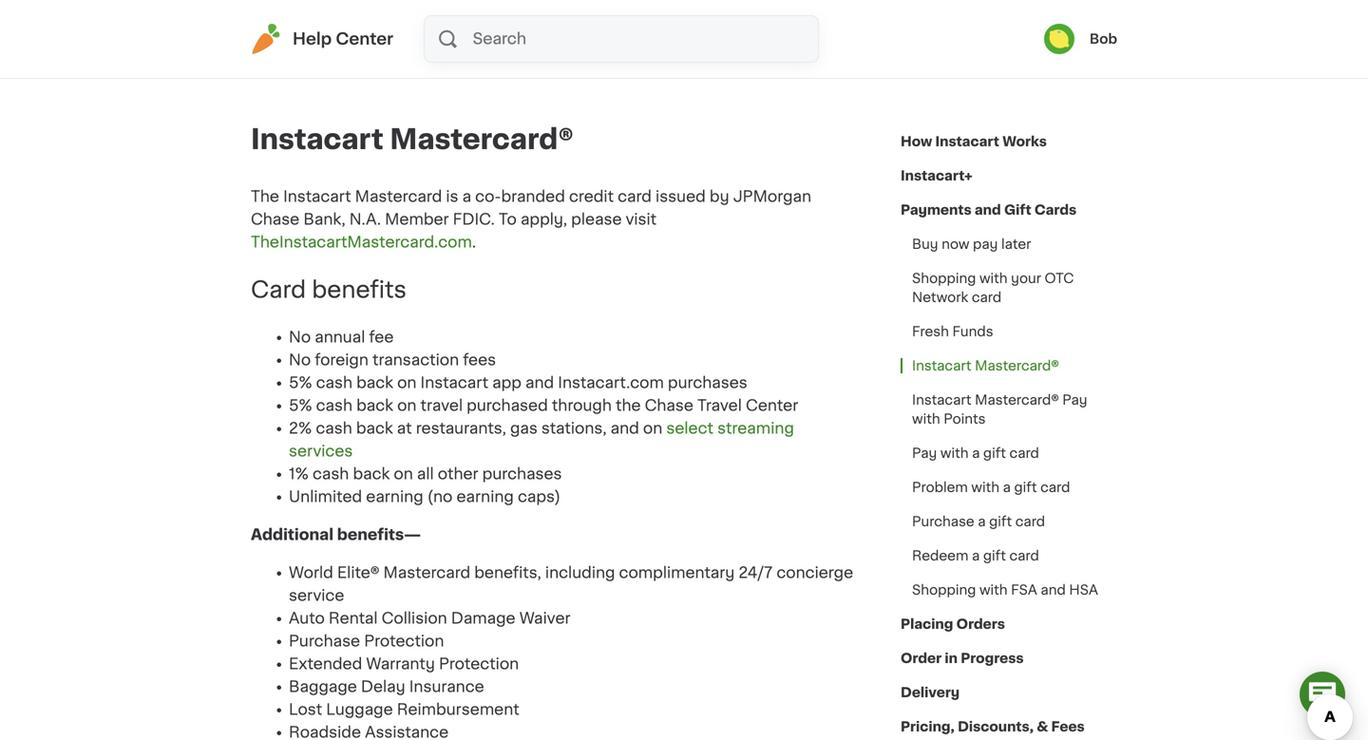 Task type: locate. For each thing, give the bounding box(es) containing it.
orders
[[956, 618, 1005, 631]]

order in progress link
[[901, 641, 1024, 676]]

0 vertical spatial 5%
[[289, 375, 312, 390]]

discounts,
[[958, 720, 1034, 733]]

card inside pay with a gift card link
[[1010, 447, 1039, 460]]

mastercard inside the instacart mastercard is a co-branded credit card issued by jpmorgan chase bank, n.a. member fdic. to apply, please visit theinstacartmastercard.com .
[[355, 189, 442, 204]]

apply,
[[521, 212, 567, 227]]

1 vertical spatial purchase
[[289, 634, 360, 649]]

travel
[[697, 398, 742, 413]]

with up purchase a gift card
[[971, 481, 1000, 494]]

center up streaming
[[746, 398, 798, 413]]

a right 'is'
[[462, 189, 471, 204]]

on up at
[[397, 398, 417, 413]]

on left all
[[394, 466, 413, 482]]

the
[[616, 398, 641, 413]]

1 vertical spatial 5%
[[289, 398, 312, 413]]

chase up "select"
[[645, 398, 693, 413]]

0 horizontal spatial pay
[[912, 447, 937, 460]]

shopping with fsa and hsa
[[912, 583, 1098, 597]]

no annual fee no foreign transaction fees 5% cash back on instacart app and instacart.com purchases 5% cash back on travel purchased through the chase travel center
[[289, 330, 798, 413]]

2 shopping from the top
[[912, 583, 976, 597]]

by
[[710, 189, 729, 204]]

cash inside '1% cash back on all other purchases unlimited earning (no earning caps)'
[[313, 466, 349, 482]]

0 vertical spatial protection
[[364, 634, 444, 649]]

and left gift
[[975, 203, 1001, 217]]

protection up insurance
[[439, 656, 519, 672]]

&
[[1037, 720, 1048, 733]]

branded
[[501, 189, 565, 204]]

earning down other
[[456, 489, 514, 504]]

and right fsa
[[1041, 583, 1066, 597]]

cards
[[1035, 203, 1077, 217]]

instacart inside "instacart mastercard® pay with points"
[[912, 393, 972, 407]]

delivery
[[901, 686, 960, 699]]

mastercard for member
[[355, 189, 442, 204]]

shopping inside the shopping with your otc network card
[[912, 272, 976, 285]]

1% cash back on all other purchases unlimited earning (no earning caps)
[[289, 466, 562, 504]]

0 horizontal spatial chase
[[251, 212, 300, 227]]

stations,
[[541, 421, 607, 436]]

0 horizontal spatial earning
[[366, 489, 423, 504]]

on
[[397, 375, 417, 390], [397, 398, 417, 413], [643, 421, 662, 436], [394, 466, 413, 482]]

chase inside the instacart mastercard is a co-branded credit card issued by jpmorgan chase bank, n.a. member fdic. to apply, please visit theinstacartmastercard.com .
[[251, 212, 300, 227]]

card up fsa
[[1009, 549, 1039, 562]]

back
[[356, 375, 393, 390], [356, 398, 393, 413], [356, 421, 393, 436], [353, 466, 390, 482]]

order in progress
[[901, 652, 1024, 665]]

rental
[[329, 611, 378, 626]]

with for shopping with fsa and hsa
[[980, 583, 1008, 597]]

0 vertical spatial mastercard
[[355, 189, 442, 204]]

luggage
[[326, 702, 393, 717]]

card inside problem with a gift card link
[[1040, 481, 1070, 494]]

gift up "purchase a gift card" link
[[1014, 481, 1037, 494]]

0 vertical spatial instacart mastercard®
[[251, 126, 574, 153]]

shopping with your otc network card link
[[901, 261, 1117, 314]]

1 horizontal spatial chase
[[645, 398, 693, 413]]

0 vertical spatial shopping
[[912, 272, 976, 285]]

1 horizontal spatial center
[[746, 398, 798, 413]]

0 vertical spatial purchases
[[668, 375, 748, 390]]

1 vertical spatial instacart mastercard®
[[912, 359, 1059, 372]]

with
[[980, 272, 1008, 285], [912, 412, 940, 426], [940, 447, 969, 460], [971, 481, 1000, 494], [980, 583, 1008, 597]]

with down points
[[940, 447, 969, 460]]

mastercard for protection
[[383, 565, 470, 580]]

points
[[944, 412, 986, 426]]

mastercard®
[[390, 126, 574, 153], [975, 359, 1059, 372], [975, 393, 1059, 407]]

member
[[385, 212, 449, 227]]

redeem a gift card link
[[901, 539, 1051, 573]]

problem with a gift card link
[[901, 470, 1082, 505]]

shopping with your otc network card
[[912, 272, 1074, 304]]

pricing,
[[901, 720, 955, 733]]

pay
[[1062, 393, 1087, 407], [912, 447, 937, 460]]

payments
[[901, 203, 972, 217]]

order
[[901, 652, 942, 665]]

buy
[[912, 238, 938, 251]]

purchases up caps)
[[482, 466, 562, 482]]

mastercard up member in the top left of the page
[[355, 189, 442, 204]]

elite®
[[337, 565, 380, 580]]

.
[[472, 235, 476, 250]]

0 vertical spatial purchase
[[912, 515, 975, 528]]

with left your
[[980, 272, 1008, 285]]

visit
[[626, 212, 657, 227]]

instacart up points
[[912, 393, 972, 407]]

help center
[[293, 31, 393, 47]]

0 horizontal spatial purchases
[[482, 466, 562, 482]]

is
[[446, 189, 458, 204]]

and inside no annual fee no foreign transaction fees 5% cash back on instacart app and instacart.com purchases 5% cash back on travel purchased through the chase travel center
[[525, 375, 554, 390]]

on inside '1% cash back on all other purchases unlimited earning (no earning caps)'
[[394, 466, 413, 482]]

1 no from the top
[[289, 330, 311, 345]]

restaurants,
[[416, 421, 506, 436]]

1%
[[289, 466, 309, 482]]

mastercard® inside "instacart mastercard® pay with points"
[[975, 393, 1059, 407]]

with inside the shopping with your otc network card
[[980, 272, 1008, 285]]

no left foreign
[[289, 352, 311, 368]]

card up funds
[[972, 291, 1002, 304]]

chase down the
[[251, 212, 300, 227]]

mastercard inside world elite® mastercard benefits, including complimentary 24/7 concierge service auto rental collision damage waiver purchase protection extended warranty protection baggage delay insurance lost luggage reimbursement roadside assistance
[[383, 565, 470, 580]]

1 vertical spatial mastercard®
[[975, 359, 1059, 372]]

1 shopping from the top
[[912, 272, 976, 285]]

buy now pay later
[[912, 238, 1031, 251]]

1 horizontal spatial purchases
[[668, 375, 748, 390]]

pricing, discounts, & fees link
[[901, 710, 1085, 740]]

instacart up instacart+
[[935, 135, 999, 148]]

1 vertical spatial center
[[746, 398, 798, 413]]

2 vertical spatial mastercard®
[[975, 393, 1059, 407]]

select streaming services
[[289, 421, 794, 459]]

0 vertical spatial mastercard®
[[390, 126, 574, 153]]

1 horizontal spatial pay
[[1062, 393, 1087, 407]]

instacart mastercard® down funds
[[912, 359, 1059, 372]]

purchases up travel
[[668, 375, 748, 390]]

services
[[289, 444, 353, 459]]

1 vertical spatial chase
[[645, 398, 693, 413]]

card up purchase a gift card
[[1040, 481, 1070, 494]]

0 vertical spatial no
[[289, 330, 311, 345]]

purchase
[[912, 515, 975, 528], [289, 634, 360, 649]]

0 horizontal spatial instacart mastercard®
[[251, 126, 574, 153]]

and right app on the left of page
[[525, 375, 554, 390]]

0 horizontal spatial center
[[336, 31, 393, 47]]

mastercard up collision
[[383, 565, 470, 580]]

with left fsa
[[980, 583, 1008, 597]]

fees
[[1051, 720, 1085, 733]]

shopping up network
[[912, 272, 976, 285]]

purchases
[[668, 375, 748, 390], [482, 466, 562, 482]]

1 horizontal spatial instacart mastercard®
[[912, 359, 1059, 372]]

issued
[[656, 189, 706, 204]]

shopping
[[912, 272, 976, 285], [912, 583, 976, 597]]

1 horizontal spatial earning
[[456, 489, 514, 504]]

purchase a gift card
[[912, 515, 1045, 528]]

card down problem with a gift card link
[[1015, 515, 1045, 528]]

to
[[499, 212, 517, 227]]

card up visit
[[618, 189, 652, 204]]

center right help
[[336, 31, 393, 47]]

concierge
[[777, 565, 853, 580]]

1 vertical spatial no
[[289, 352, 311, 368]]

1 vertical spatial purchases
[[482, 466, 562, 482]]

card benefits
[[251, 278, 407, 301]]

placing
[[901, 618, 953, 631]]

instacart mastercard®
[[251, 126, 574, 153], [912, 359, 1059, 372]]

instacart up 'travel'
[[420, 375, 488, 390]]

card
[[618, 189, 652, 204], [972, 291, 1002, 304], [1010, 447, 1039, 460], [1040, 481, 1070, 494], [1015, 515, 1045, 528], [1009, 549, 1039, 562]]

assistance
[[365, 725, 449, 740]]

card down instacart mastercard® pay with points link
[[1010, 447, 1039, 460]]

2 no from the top
[[289, 352, 311, 368]]

chase inside no annual fee no foreign transaction fees 5% cash back on instacart app and instacart.com purchases 5% cash back on travel purchased through the chase travel center
[[645, 398, 693, 413]]

benefits—
[[337, 527, 421, 542]]

1 horizontal spatial purchase
[[912, 515, 975, 528]]

shopping with fsa and hsa link
[[901, 573, 1110, 607]]

shopping for shopping with fsa and hsa
[[912, 583, 976, 597]]

waiver
[[519, 611, 571, 626]]

0 vertical spatial chase
[[251, 212, 300, 227]]

mastercard® up the co-
[[390, 126, 574, 153]]

instacart mastercard® up 'is'
[[251, 126, 574, 153]]

no left annual
[[289, 330, 311, 345]]

1 vertical spatial mastercard
[[383, 565, 470, 580]]

center
[[336, 31, 393, 47], [746, 398, 798, 413]]

mastercard® inside "link"
[[975, 359, 1059, 372]]

0 horizontal spatial purchase
[[289, 634, 360, 649]]

with left points
[[912, 412, 940, 426]]

instacart up bank,
[[283, 189, 351, 204]]

additional benefits—
[[251, 527, 421, 542]]

instacart inside no annual fee no foreign transaction fees 5% cash back on instacart app and instacart.com purchases 5% cash back on travel purchased through the chase travel center
[[420, 375, 488, 390]]

card inside "purchase a gift card" link
[[1015, 515, 1045, 528]]

earning down all
[[366, 489, 423, 504]]

later
[[1001, 238, 1031, 251]]

instacart inside "link"
[[912, 359, 972, 372]]

problem with a gift card
[[912, 481, 1070, 494]]

protection up warranty
[[364, 634, 444, 649]]

mastercard® up instacart mastercard® pay with points link
[[975, 359, 1059, 372]]

transaction
[[372, 352, 459, 368]]

on left "select"
[[643, 421, 662, 436]]

shopping inside shopping with fsa and hsa link
[[912, 583, 976, 597]]

theinstacartmastercard.com
[[251, 235, 472, 250]]

fees
[[463, 352, 496, 368]]

purchase up "redeem"
[[912, 515, 975, 528]]

instacart down fresh funds link on the right
[[912, 359, 972, 372]]

0 vertical spatial pay
[[1062, 393, 1087, 407]]

progress
[[961, 652, 1024, 665]]

1 vertical spatial pay
[[912, 447, 937, 460]]

card inside the instacart mastercard is a co-branded credit card issued by jpmorgan chase bank, n.a. member fdic. to apply, please visit theinstacartmastercard.com .
[[618, 189, 652, 204]]

1 vertical spatial shopping
[[912, 583, 976, 597]]

on down transaction
[[397, 375, 417, 390]]

network
[[912, 291, 968, 304]]

mastercard® for instacart mastercard® pay with points link
[[975, 393, 1059, 407]]

mastercard® down instacart mastercard® "link"
[[975, 393, 1059, 407]]

shopping down "redeem"
[[912, 583, 976, 597]]

purchase up extended
[[289, 634, 360, 649]]

instacart mastercard® link
[[901, 349, 1071, 383]]

fee
[[369, 330, 394, 345]]



Task type: describe. For each thing, give the bounding box(es) containing it.
with for shopping with your otc network card
[[980, 272, 1008, 285]]

at
[[397, 421, 412, 436]]

warranty
[[366, 656, 435, 672]]

with for problem with a gift card
[[971, 481, 1000, 494]]

all
[[417, 466, 434, 482]]

streaming
[[717, 421, 794, 436]]

delivery link
[[901, 676, 960, 710]]

how instacart works
[[901, 135, 1047, 148]]

instacart up the
[[251, 126, 384, 153]]

1 vertical spatial protection
[[439, 656, 519, 672]]

annual
[[315, 330, 365, 345]]

payments and gift cards
[[901, 203, 1077, 217]]

insurance
[[409, 679, 484, 694]]

extended
[[289, 656, 362, 672]]

the instacart mastercard is a co-branded credit card issued by jpmorgan chase bank, n.a. member fdic. to apply, please visit theinstacartmastercard.com .
[[251, 189, 811, 250]]

foreign
[[315, 352, 369, 368]]

gas
[[510, 421, 538, 436]]

and down the
[[611, 421, 639, 436]]

credit
[[569, 189, 614, 204]]

fresh funds
[[912, 325, 993, 338]]

pay inside pay with a gift card link
[[912, 447, 937, 460]]

2% cash back at restaurants, gas stations, and on
[[289, 421, 666, 436]]

purchase inside world elite® mastercard benefits, including complimentary 24/7 concierge service auto rental collision damage waiver purchase protection extended warranty protection baggage delay insurance lost luggage reimbursement roadside assistance
[[289, 634, 360, 649]]

0 vertical spatial center
[[336, 31, 393, 47]]

fresh funds link
[[901, 314, 1005, 349]]

unlimited
[[289, 489, 362, 504]]

select
[[666, 421, 714, 436]]

purchases inside '1% cash back on all other purchases unlimited earning (no earning caps)'
[[482, 466, 562, 482]]

collision
[[382, 611, 447, 626]]

instacart image
[[251, 24, 281, 54]]

redeem a gift card
[[912, 549, 1039, 562]]

fresh
[[912, 325, 949, 338]]

delay
[[361, 679, 405, 694]]

payments and gift cards link
[[901, 193, 1077, 227]]

back inside '1% cash back on all other purchases unlimited earning (no earning caps)'
[[353, 466, 390, 482]]

mastercard® for instacart mastercard® "link"
[[975, 359, 1059, 372]]

placing orders link
[[901, 607, 1005, 641]]

service
[[289, 588, 344, 603]]

co-
[[475, 189, 501, 204]]

complimentary
[[619, 565, 735, 580]]

bob
[[1090, 32, 1117, 46]]

lost
[[289, 702, 322, 717]]

a up redeem a gift card at the right bottom
[[978, 515, 986, 528]]

and inside shopping with fsa and hsa link
[[1041, 583, 1066, 597]]

card
[[251, 278, 306, 301]]

user avatar image
[[1044, 24, 1074, 54]]

pricing, discounts, & fees
[[901, 720, 1085, 733]]

card inside the shopping with your otc network card
[[972, 291, 1002, 304]]

card inside redeem a gift card link
[[1009, 549, 1039, 562]]

a down points
[[972, 447, 980, 460]]

2 5% from the top
[[289, 398, 312, 413]]

benefits,
[[474, 565, 541, 580]]

with inside "instacart mastercard® pay with points"
[[912, 412, 940, 426]]

funds
[[952, 325, 993, 338]]

world elite® mastercard benefits, including complimentary 24/7 concierge service auto rental collision damage waiver purchase protection extended warranty protection baggage delay insurance lost luggage reimbursement roadside assistance
[[289, 565, 853, 740]]

hsa
[[1069, 583, 1098, 597]]

how
[[901, 135, 932, 148]]

baggage
[[289, 679, 357, 694]]

roadside
[[289, 725, 361, 740]]

world
[[289, 565, 333, 580]]

help center link
[[251, 24, 393, 54]]

through
[[552, 398, 612, 413]]

your
[[1011, 272, 1041, 285]]

1 earning from the left
[[366, 489, 423, 504]]

instacart mastercard® pay with points link
[[901, 383, 1117, 436]]

2 earning from the left
[[456, 489, 514, 504]]

with for pay with a gift card
[[940, 447, 969, 460]]

Search search field
[[471, 16, 818, 62]]

a up "purchase a gift card" link
[[1003, 481, 1011, 494]]

purchased
[[467, 398, 548, 413]]

instacart mastercard® inside "link"
[[912, 359, 1059, 372]]

pay with a gift card
[[912, 447, 1039, 460]]

gift up problem with a gift card link
[[983, 447, 1006, 460]]

otc
[[1045, 272, 1074, 285]]

redeem
[[912, 549, 969, 562]]

24/7
[[739, 565, 773, 580]]

and inside payments and gift cards link
[[975, 203, 1001, 217]]

damage
[[451, 611, 516, 626]]

in
[[945, 652, 958, 665]]

instacart+ link
[[901, 159, 973, 193]]

a down purchase a gift card
[[972, 549, 980, 562]]

instacart inside the instacart mastercard is a co-branded credit card issued by jpmorgan chase bank, n.a. member fdic. to apply, please visit theinstacartmastercard.com .
[[283, 189, 351, 204]]

auto
[[289, 611, 325, 626]]

the
[[251, 189, 279, 204]]

purchase a gift card link
[[901, 505, 1057, 539]]

please
[[571, 212, 622, 227]]

now
[[942, 238, 970, 251]]

purchases inside no annual fee no foreign transaction fees 5% cash back on instacart app and instacart.com purchases 5% cash back on travel purchased through the chase travel center
[[668, 375, 748, 390]]

a inside the instacart mastercard is a co-branded credit card issued by jpmorgan chase bank, n.a. member fdic. to apply, please visit theinstacartmastercard.com .
[[462, 189, 471, 204]]

(no
[[427, 489, 453, 504]]

shopping for shopping with your otc network card
[[912, 272, 976, 285]]

instacart mastercard® pay with points
[[912, 393, 1087, 426]]

help
[[293, 31, 332, 47]]

1 5% from the top
[[289, 375, 312, 390]]

placing orders
[[901, 618, 1005, 631]]

n.a.
[[349, 212, 381, 227]]

gift down problem with a gift card link
[[989, 515, 1012, 528]]

instacart.com
[[558, 375, 664, 390]]

gift up shopping with fsa and hsa
[[983, 549, 1006, 562]]

fdic.
[[453, 212, 495, 227]]

reimbursement
[[397, 702, 519, 717]]

including
[[545, 565, 615, 580]]

center inside no annual fee no foreign transaction fees 5% cash back on instacart app and instacart.com purchases 5% cash back on travel purchased through the chase travel center
[[746, 398, 798, 413]]

pay inside "instacart mastercard® pay with points"
[[1062, 393, 1087, 407]]

travel
[[420, 398, 463, 413]]

bank,
[[303, 212, 345, 227]]



Task type: vqa. For each thing, say whether or not it's contained in the screenshot.
How Instacart Works
yes



